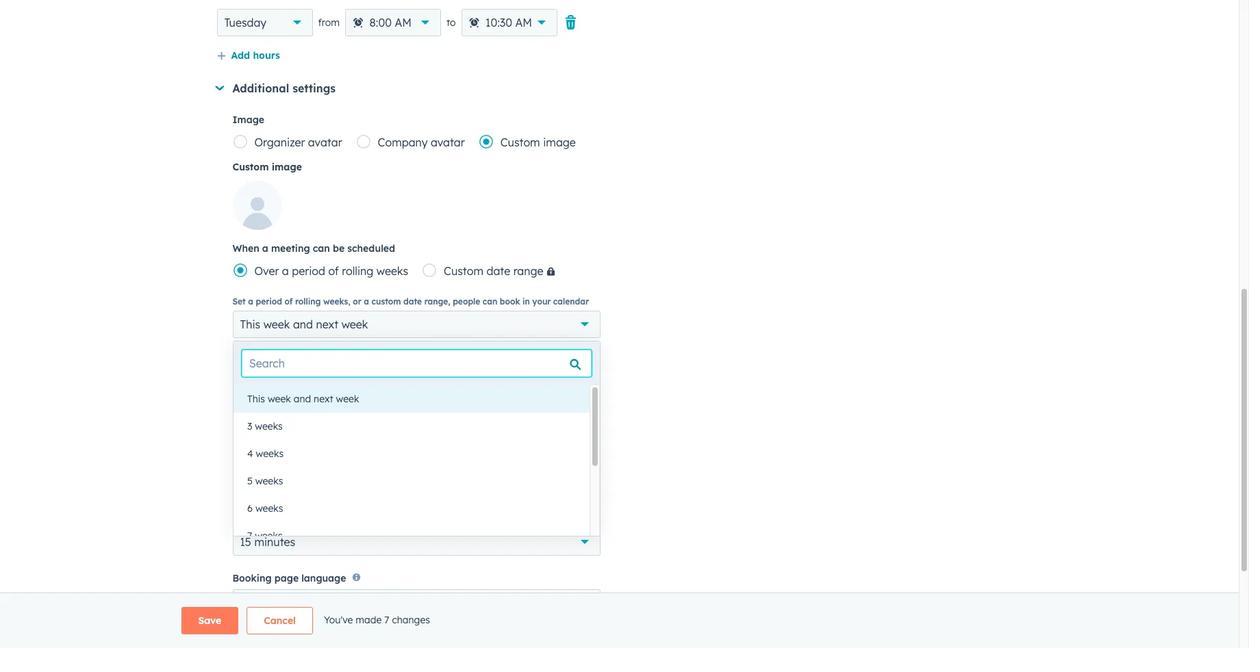 Task type: describe. For each thing, give the bounding box(es) containing it.
of left weeks,
[[285, 297, 293, 307]]

5 weeks
[[247, 476, 283, 488]]

and inside this week and next week popup button
[[293, 318, 313, 331]]

2 vertical spatial and
[[258, 634, 276, 646]]

made
[[356, 614, 382, 627]]

this week and next week inside button
[[247, 393, 359, 406]]

15 minutes for minimum
[[240, 390, 295, 404]]

0 vertical spatial meeting
[[271, 242, 310, 255]]

7 inside page section element
[[385, 614, 390, 627]]

company
[[378, 135, 428, 149]]

15 for buffer
[[240, 463, 251, 477]]

buffer
[[233, 427, 262, 439]]

additional settings button
[[215, 81, 601, 95]]

booked inside buffer time padding around your meetings you can't be booked for
[[413, 442, 443, 452]]

around
[[269, 442, 298, 452]]

you
[[361, 442, 376, 452]]

7 weeks
[[247, 530, 283, 543]]

times.
[[400, 514, 424, 525]]

avatar for organizer avatar
[[308, 135, 342, 149]]

minutes for buffer
[[255, 463, 295, 477]]

this week and next week button
[[234, 386, 590, 413]]

add
[[231, 49, 250, 61]]

6 weeks button
[[234, 495, 590, 523]]

0 horizontal spatial settings
[[293, 81, 336, 95]]

hours
[[253, 49, 280, 61]]

increment
[[283, 499, 331, 512]]

weeks for 7 weeks
[[255, 530, 283, 543]]

this inside this week and next week button
[[247, 393, 265, 406]]

add hours button
[[217, 47, 280, 65]]

time inside buffer time padding around your meetings you can't be booked for
[[265, 427, 286, 439]]

organizer
[[255, 135, 305, 149]]

8:00 am
[[370, 16, 412, 29]]

for
[[446, 442, 457, 452]]

meetings inside start time increment set the frequency of your meetings start times.
[[338, 514, 376, 525]]

language
[[302, 573, 346, 585]]

or
[[353, 297, 362, 307]]

tuesday
[[224, 16, 267, 29]]

from
[[318, 16, 340, 29]]

range,
[[425, 297, 451, 307]]

page section element
[[148, 608, 1091, 635]]

custom inside when a meeting can be scheduled element
[[444, 264, 484, 278]]

calendar
[[554, 297, 589, 307]]

padding
[[233, 442, 267, 452]]

4 weeks button
[[234, 441, 590, 468]]

page
[[275, 573, 299, 585]]

custom date range
[[444, 264, 544, 278]]

can't
[[378, 442, 398, 452]]

cancel
[[264, 615, 296, 628]]

visitor's
[[263, 597, 302, 611]]

weeks inside when a meeting can be scheduled element
[[377, 264, 408, 278]]

edit button
[[233, 181, 305, 235]]

of inside start time increment set the frequency of your meetings start times.
[[307, 514, 315, 525]]

week up notice
[[264, 318, 290, 331]]

weeks for 4 weeks
[[256, 448, 284, 461]]

organizer avatar
[[255, 135, 342, 149]]

to
[[447, 16, 456, 29]]

additional
[[233, 81, 289, 95]]

am for 8:00 am
[[395, 16, 412, 29]]

buffer time padding around your meetings you can't be booked for
[[233, 427, 457, 452]]

0 horizontal spatial be
[[333, 242, 345, 255]]

3 weeks
[[247, 421, 283, 433]]

you've made 7 changes
[[324, 614, 430, 627]]

4 weeks
[[247, 448, 284, 461]]

start
[[378, 514, 397, 525]]

browser
[[305, 597, 346, 611]]

before
[[337, 369, 364, 379]]

set inside start time increment set the frequency of your meetings start times.
[[233, 514, 246, 525]]

amount
[[273, 369, 304, 379]]

use
[[240, 597, 260, 611]]

date
[[233, 634, 255, 646]]

10:30 am button
[[462, 9, 558, 36]]

over a period of rolling weeks
[[255, 264, 408, 278]]

this week and next week button
[[233, 311, 601, 338]]

be inside buffer time padding around your meetings you can't be booked for
[[401, 442, 411, 452]]

8:00
[[370, 16, 392, 29]]

list box containing this week and next week
[[234, 386, 600, 550]]

meeting inside minimum notice time minimum amount of time before a meeting can be booked
[[374, 369, 407, 379]]

company avatar
[[378, 135, 465, 149]]

5
[[247, 476, 253, 488]]

custom
[[372, 297, 401, 307]]

you've
[[324, 614, 353, 627]]

cancel button
[[247, 608, 313, 635]]

booking
[[233, 573, 272, 585]]

6 weeks
[[247, 503, 283, 515]]

save button
[[181, 608, 239, 635]]

15 minutes for buffer
[[240, 463, 295, 477]]

when a meeting can be scheduled element
[[233, 260, 601, 282]]

add hours
[[231, 49, 280, 61]]

week down amount
[[268, 393, 291, 406]]

book
[[500, 297, 520, 307]]

start
[[233, 499, 256, 512]]

minutes for minimum
[[255, 390, 295, 404]]

save
[[198, 615, 222, 628]]

when
[[233, 242, 260, 255]]

rolling for weeks,
[[295, 297, 321, 307]]

the
[[248, 514, 261, 525]]

period for over
[[292, 264, 326, 278]]

10:30 am
[[486, 16, 533, 29]]

minimum notice time minimum amount of time before a meeting can be booked
[[233, 354, 470, 379]]

of inside when a meeting can be scheduled element
[[329, 264, 339, 278]]

1 vertical spatial custom
[[233, 161, 269, 173]]

8:00 am button
[[345, 9, 441, 36]]

when a meeting can be scheduled
[[233, 242, 395, 255]]

2 horizontal spatial can
[[483, 297, 498, 307]]

next inside button
[[314, 393, 334, 406]]

week down or
[[342, 318, 368, 331]]



Task type: vqa. For each thing, say whether or not it's contained in the screenshot.
Save in the left of the page
yes



Task type: locate. For each thing, give the bounding box(es) containing it.
1 vertical spatial 15 minutes button
[[233, 456, 601, 484]]

0 vertical spatial minutes
[[255, 390, 295, 404]]

next down weeks,
[[316, 318, 339, 331]]

0 horizontal spatial 7
[[247, 530, 252, 543]]

1 vertical spatial booked
[[413, 442, 443, 452]]

your down the increment
[[317, 514, 336, 525]]

15 for start
[[240, 536, 251, 549]]

am
[[395, 16, 412, 29], [516, 16, 533, 29]]

am right 10:30
[[516, 16, 533, 29]]

0 vertical spatial can
[[313, 242, 330, 255]]

your inside start time increment set the frequency of your meetings start times.
[[317, 514, 336, 525]]

0 vertical spatial custom image
[[501, 135, 576, 149]]

set down start
[[233, 514, 246, 525]]

this up 3
[[247, 393, 265, 406]]

and down amount
[[294, 393, 311, 406]]

image element
[[233, 131, 601, 153]]

period inside when a meeting can be scheduled element
[[292, 264, 326, 278]]

1 15 from the top
[[240, 390, 251, 404]]

week down before
[[336, 393, 359, 406]]

next down minimum notice time minimum amount of time before a meeting can be booked
[[314, 393, 334, 406]]

2 vertical spatial can
[[410, 369, 424, 379]]

0 vertical spatial 7
[[247, 530, 252, 543]]

1 vertical spatial minutes
[[255, 463, 295, 477]]

5 weeks button
[[234, 468, 590, 495]]

0 vertical spatial rolling
[[342, 264, 374, 278]]

2 minutes from the top
[[255, 463, 295, 477]]

0 horizontal spatial am
[[395, 16, 412, 29]]

range
[[514, 264, 544, 278]]

0 vertical spatial period
[[292, 264, 326, 278]]

weeks down "the"
[[255, 530, 283, 543]]

weeks right 6
[[256, 503, 283, 515]]

2 avatar from the left
[[431, 135, 465, 149]]

next
[[316, 318, 339, 331], [314, 393, 334, 406]]

1 horizontal spatial custom
[[444, 264, 484, 278]]

a right over
[[282, 264, 289, 278]]

this week and next week inside popup button
[[240, 318, 368, 331]]

15 minutes up 3 weeks
[[240, 390, 295, 404]]

0 vertical spatial date
[[487, 264, 511, 278]]

date and time format
[[233, 634, 336, 646]]

minutes down 4 weeks at the bottom left of page
[[255, 463, 295, 477]]

1 horizontal spatial period
[[292, 264, 326, 278]]

weeks for 5 weeks
[[256, 476, 283, 488]]

custom image inside image element
[[501, 135, 576, 149]]

1 vertical spatial settings
[[349, 597, 390, 611]]

0 horizontal spatial date
[[404, 297, 422, 307]]

am right 8:00 on the left of page
[[395, 16, 412, 29]]

meeting
[[271, 242, 310, 255], [374, 369, 407, 379]]

15 minutes button for buffer time
[[233, 456, 601, 484]]

notice
[[279, 354, 308, 366]]

rolling
[[342, 264, 374, 278], [295, 297, 321, 307]]

your right in at top left
[[533, 297, 551, 307]]

7 inside button
[[247, 530, 252, 543]]

0 vertical spatial set
[[233, 297, 246, 307]]

avatar for company avatar
[[431, 135, 465, 149]]

0 horizontal spatial rolling
[[295, 297, 321, 307]]

1 horizontal spatial date
[[487, 264, 511, 278]]

1 horizontal spatial be
[[401, 442, 411, 452]]

1 vertical spatial rolling
[[295, 297, 321, 307]]

minimum up amount
[[233, 354, 276, 366]]

1 vertical spatial and
[[294, 393, 311, 406]]

3 15 from the top
[[240, 536, 251, 549]]

can left book
[[483, 297, 498, 307]]

be right can't
[[401, 442, 411, 452]]

tuesday button
[[217, 9, 313, 36]]

1 set from the top
[[233, 297, 246, 307]]

0 horizontal spatial avatar
[[308, 135, 342, 149]]

custom inside image element
[[501, 135, 540, 149]]

additional settings
[[233, 81, 336, 95]]

time right notice
[[311, 354, 332, 366]]

booked up this week and next week button
[[439, 369, 470, 379]]

period
[[292, 264, 326, 278], [256, 297, 282, 307]]

meetings inside buffer time padding around your meetings you can't be booked for
[[321, 442, 359, 452]]

format
[[303, 634, 336, 646]]

set a period of rolling weeks, or a custom date range, people can book in your calendar
[[233, 297, 589, 307]]

weeks right 3
[[255, 421, 283, 433]]

1 vertical spatial set
[[233, 514, 246, 525]]

1 horizontal spatial settings
[[349, 597, 390, 611]]

1 vertical spatial custom image
[[233, 161, 302, 173]]

over
[[255, 264, 279, 278]]

time
[[311, 354, 332, 366], [317, 369, 335, 379], [265, 427, 286, 439], [259, 499, 280, 512], [279, 634, 300, 646]]

1 avatar from the left
[[308, 135, 342, 149]]

time up around
[[265, 427, 286, 439]]

15 down "the"
[[240, 536, 251, 549]]

1 horizontal spatial am
[[516, 16, 533, 29]]

1 horizontal spatial can
[[410, 369, 424, 379]]

15 minutes button down can't
[[233, 456, 601, 484]]

of down when a meeting can be scheduled
[[329, 264, 339, 278]]

a for set
[[248, 297, 254, 307]]

a right or
[[364, 297, 369, 307]]

15 minutes button
[[233, 384, 601, 411], [233, 456, 601, 484], [233, 529, 601, 556]]

custom image
[[501, 135, 576, 149], [233, 161, 302, 173]]

2 vertical spatial custom
[[444, 264, 484, 278]]

1 vertical spatial this week and next week
[[247, 393, 359, 406]]

this week and next week up notice
[[240, 318, 368, 331]]

a down "when"
[[248, 297, 254, 307]]

rolling for weeks
[[342, 264, 374, 278]]

1 vertical spatial meeting
[[374, 369, 407, 379]]

and inside this week and next week button
[[294, 393, 311, 406]]

settings
[[293, 81, 336, 95], [349, 597, 390, 611]]

settings right "additional"
[[293, 81, 336, 95]]

2 vertical spatial be
[[401, 442, 411, 452]]

1 15 minutes button from the top
[[233, 384, 601, 411]]

booked
[[439, 369, 470, 379], [413, 442, 443, 452]]

image
[[233, 114, 265, 126]]

of down the increment
[[307, 514, 315, 525]]

2 vertical spatial minutes
[[255, 536, 295, 549]]

Search search field
[[242, 350, 592, 378]]

frequency
[[264, 514, 304, 525]]

2 minimum from the top
[[233, 369, 270, 379]]

2 15 minutes button from the top
[[233, 456, 601, 484]]

0 vertical spatial custom
[[501, 135, 540, 149]]

date inside when a meeting can be scheduled element
[[487, 264, 511, 278]]

1 vertical spatial be
[[427, 369, 437, 379]]

1 horizontal spatial 7
[[385, 614, 390, 627]]

10:30
[[486, 16, 513, 29]]

a for when
[[262, 242, 268, 255]]

1 vertical spatial minimum
[[233, 369, 270, 379]]

7
[[247, 530, 252, 543], [385, 614, 390, 627]]

1 vertical spatial your
[[300, 442, 319, 452]]

avatar right company
[[431, 135, 465, 149]]

0 horizontal spatial can
[[313, 242, 330, 255]]

period for set
[[256, 297, 282, 307]]

meetings left you
[[321, 442, 359, 452]]

0 vertical spatial and
[[293, 318, 313, 331]]

next inside popup button
[[316, 318, 339, 331]]

scheduled
[[348, 242, 395, 255]]

2 horizontal spatial be
[[427, 369, 437, 379]]

15 up 3
[[240, 390, 251, 404]]

15 minutes down 4 weeks at the bottom left of page
[[240, 463, 295, 477]]

time left before
[[317, 369, 335, 379]]

0 horizontal spatial custom image
[[233, 161, 302, 173]]

settings inside 'popup button'
[[349, 597, 390, 611]]

time down cancel
[[279, 634, 300, 646]]

avatar right the organizer
[[308, 135, 342, 149]]

minimum
[[233, 354, 276, 366], [233, 369, 270, 379]]

time up frequency
[[259, 499, 280, 512]]

set down "when"
[[233, 297, 246, 307]]

minutes down amount
[[255, 390, 295, 404]]

15 for minimum
[[240, 390, 251, 404]]

0 vertical spatial this week and next week
[[240, 318, 368, 331]]

3 15 minutes button from the top
[[233, 529, 601, 556]]

0 vertical spatial booked
[[439, 369, 470, 379]]

and up notice
[[293, 318, 313, 331]]

set
[[233, 297, 246, 307], [233, 514, 246, 525]]

1 15 minutes from the top
[[240, 390, 295, 404]]

can inside minimum notice time minimum amount of time before a meeting can be booked
[[410, 369, 424, 379]]

1 horizontal spatial image
[[544, 135, 576, 149]]

date left range at the left
[[487, 264, 511, 278]]

rolling down scheduled
[[342, 264, 374, 278]]

rolling inside when a meeting can be scheduled element
[[342, 264, 374, 278]]

1 vertical spatial date
[[404, 297, 422, 307]]

be inside minimum notice time minimum amount of time before a meeting can be booked
[[427, 369, 437, 379]]

0 vertical spatial minimum
[[233, 354, 276, 366]]

1 am from the left
[[395, 16, 412, 29]]

this inside this week and next week popup button
[[240, 318, 261, 331]]

0 horizontal spatial image
[[272, 161, 302, 173]]

7 right made
[[385, 614, 390, 627]]

weeks down scheduled
[[377, 264, 408, 278]]

1 vertical spatial 15
[[240, 463, 251, 477]]

be up over a period of rolling weeks
[[333, 242, 345, 255]]

2 am from the left
[[516, 16, 533, 29]]

3 15 minutes from the top
[[240, 536, 295, 549]]

use visitor's browser settings button
[[233, 590, 601, 617]]

1 vertical spatial this
[[247, 393, 265, 406]]

meetings left start
[[338, 514, 376, 525]]

0 vertical spatial your
[[533, 297, 551, 307]]

settings up made
[[349, 597, 390, 611]]

0 vertical spatial 15
[[240, 390, 251, 404]]

minimum left amount
[[233, 369, 270, 379]]

custom
[[501, 135, 540, 149], [233, 161, 269, 173], [444, 264, 484, 278]]

15 minutes button for start time increment
[[233, 529, 601, 556]]

your
[[533, 297, 551, 307], [300, 442, 319, 452], [317, 514, 336, 525]]

1 vertical spatial period
[[256, 297, 282, 307]]

a inside minimum notice time minimum amount of time before a meeting can be booked
[[366, 369, 372, 379]]

a right "when"
[[262, 242, 268, 255]]

avatar
[[308, 135, 342, 149], [431, 135, 465, 149]]

15 down 4
[[240, 463, 251, 477]]

date up this week and next week popup button
[[404, 297, 422, 307]]

a for over
[[282, 264, 289, 278]]

this week and next week
[[240, 318, 368, 331], [247, 393, 359, 406]]

of down notice
[[306, 369, 315, 379]]

1 minimum from the top
[[233, 354, 276, 366]]

weeks inside button
[[256, 476, 283, 488]]

1 vertical spatial 7
[[385, 614, 390, 627]]

period down when a meeting can be scheduled
[[292, 264, 326, 278]]

2 vertical spatial your
[[317, 514, 336, 525]]

of inside minimum notice time minimum amount of time before a meeting can be booked
[[306, 369, 315, 379]]

0 horizontal spatial period
[[256, 297, 282, 307]]

weeks right 5
[[256, 476, 283, 488]]

meeting up this week and next week button
[[374, 369, 407, 379]]

people
[[453, 297, 481, 307]]

weeks for 3 weeks
[[255, 421, 283, 433]]

caret image
[[215, 86, 224, 90]]

rolling left weeks,
[[295, 297, 321, 307]]

weeks,
[[323, 297, 351, 307]]

2 15 from the top
[[240, 463, 251, 477]]

6
[[247, 503, 253, 515]]

am for 10:30 am
[[516, 16, 533, 29]]

time inside start time increment set the frequency of your meetings start times.
[[259, 499, 280, 512]]

and
[[293, 318, 313, 331], [294, 393, 311, 406], [258, 634, 276, 646]]

1 vertical spatial next
[[314, 393, 334, 406]]

start time increment set the frequency of your meetings start times.
[[233, 499, 424, 525]]

can up this week and next week button
[[410, 369, 424, 379]]

3 weeks button
[[234, 413, 590, 441]]

and down cancel
[[258, 634, 276, 646]]

15 minutes down "the"
[[240, 536, 295, 549]]

1 minutes from the top
[[255, 390, 295, 404]]

1 vertical spatial image
[[272, 161, 302, 173]]

be up this week and next week button
[[427, 369, 437, 379]]

week
[[264, 318, 290, 331], [342, 318, 368, 331], [268, 393, 291, 406], [336, 393, 359, 406]]

2 vertical spatial 15 minutes button
[[233, 529, 601, 556]]

1 vertical spatial can
[[483, 297, 498, 307]]

15 minutes button for minimum notice time
[[233, 384, 601, 411]]

2 vertical spatial 15
[[240, 536, 251, 549]]

1 horizontal spatial avatar
[[431, 135, 465, 149]]

booked inside minimum notice time minimum amount of time before a meeting can be booked
[[439, 369, 470, 379]]

0 vertical spatial meetings
[[321, 442, 359, 452]]

2 set from the top
[[233, 514, 246, 525]]

3 minutes from the top
[[255, 536, 295, 549]]

4
[[247, 448, 253, 461]]

7 weeks button
[[234, 523, 590, 550]]

this down over
[[240, 318, 261, 331]]

15 minutes for start
[[240, 536, 295, 549]]

minutes for start
[[255, 536, 295, 549]]

2 vertical spatial 15 minutes
[[240, 536, 295, 549]]

1 horizontal spatial rolling
[[342, 264, 374, 278]]

list box
[[234, 386, 600, 550]]

meetings
[[321, 442, 359, 452], [338, 514, 376, 525]]

weeks
[[377, 264, 408, 278], [255, 421, 283, 433], [256, 448, 284, 461], [256, 476, 283, 488], [256, 503, 283, 515], [255, 530, 283, 543]]

can
[[313, 242, 330, 255], [483, 297, 498, 307], [410, 369, 424, 379]]

0 vertical spatial settings
[[293, 81, 336, 95]]

booking page language
[[233, 573, 346, 585]]

use visitor's browser settings
[[240, 597, 390, 611]]

15 minutes button up 3 weeks button
[[233, 384, 601, 411]]

0 horizontal spatial custom
[[233, 161, 269, 173]]

0 horizontal spatial meeting
[[271, 242, 310, 255]]

1 horizontal spatial meeting
[[374, 369, 407, 379]]

in
[[523, 297, 530, 307]]

period down over
[[256, 297, 282, 307]]

0 vertical spatial 15 minutes button
[[233, 384, 601, 411]]

your right around
[[300, 442, 319, 452]]

0 vertical spatial image
[[544, 135, 576, 149]]

1 horizontal spatial custom image
[[501, 135, 576, 149]]

this week and next week down amount
[[247, 393, 359, 406]]

2 15 minutes from the top
[[240, 463, 295, 477]]

0 vertical spatial this
[[240, 318, 261, 331]]

can up over a period of rolling weeks
[[313, 242, 330, 255]]

this
[[240, 318, 261, 331], [247, 393, 265, 406]]

minutes down frequency
[[255, 536, 295, 549]]

15 minutes button down times.
[[233, 529, 601, 556]]

2 horizontal spatial custom
[[501, 135, 540, 149]]

your inside buffer time padding around your meetings you can't be booked for
[[300, 442, 319, 452]]

0 vertical spatial 15 minutes
[[240, 390, 295, 404]]

3
[[247, 421, 252, 433]]

booked left for
[[413, 442, 443, 452]]

1 vertical spatial meetings
[[338, 514, 376, 525]]

7 down "the"
[[247, 530, 252, 543]]

weeks for 6 weeks
[[256, 503, 283, 515]]

0 vertical spatial next
[[316, 318, 339, 331]]

0 vertical spatial be
[[333, 242, 345, 255]]

a right before
[[366, 369, 372, 379]]

1 vertical spatial 15 minutes
[[240, 463, 295, 477]]

changes
[[392, 614, 430, 627]]

15 minutes
[[240, 390, 295, 404], [240, 463, 295, 477], [240, 536, 295, 549]]

weeks inside button
[[255, 421, 283, 433]]

weeks right 4
[[256, 448, 284, 461]]

date
[[487, 264, 511, 278], [404, 297, 422, 307]]

meeting up over
[[271, 242, 310, 255]]



